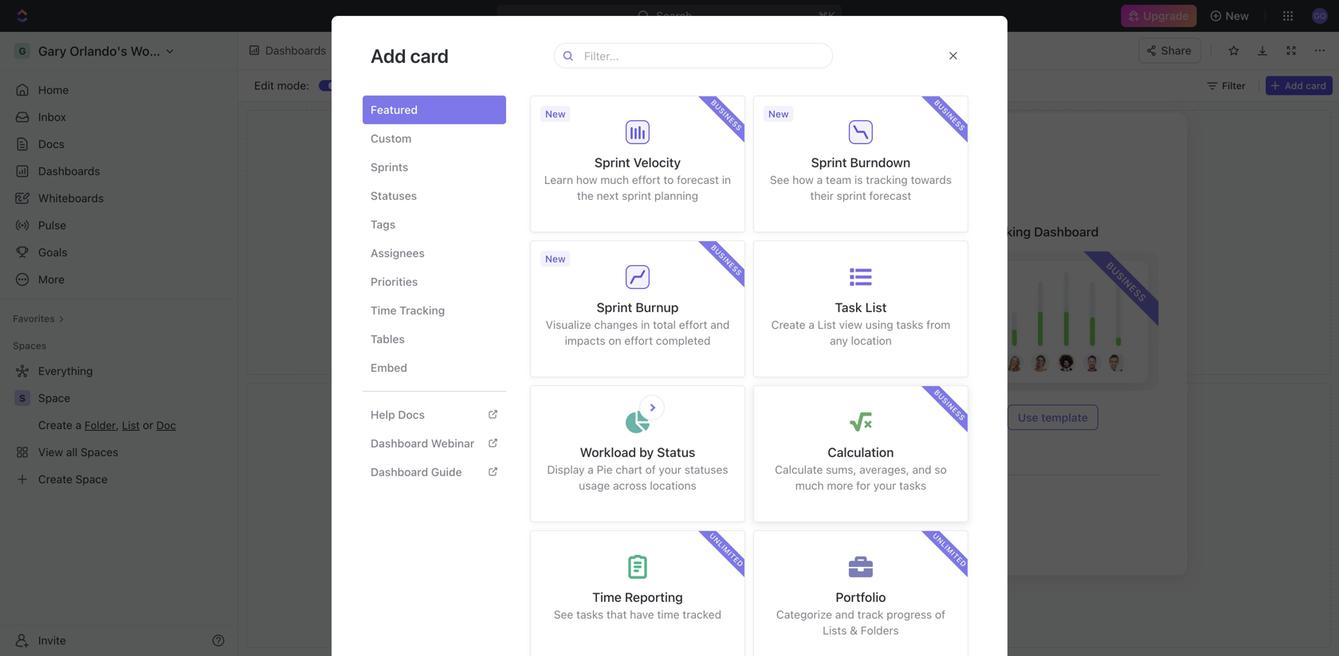 Task type: describe. For each thing, give the bounding box(es) containing it.
1 horizontal spatial reporting
[[683, 224, 741, 239]]

visualize
[[546, 318, 591, 332]]

burndown
[[850, 155, 911, 170]]

workload by status display a pie chart of your statuses usage across locations
[[547, 445, 728, 493]]

new
[[1226, 9, 1249, 22]]

completed
[[656, 334, 711, 348]]

s
[[19, 393, 26, 404]]

use template for time tracking dashboard
[[1018, 411, 1088, 424]]

dashboards for dashboards link within the sidebar navigation
[[38, 165, 100, 178]]

inbox
[[38, 110, 66, 124]]

and inside portfolio categorize and track progress of lists & folders
[[835, 609, 854, 622]]

dashboards link inside the sidebar navigation
[[6, 159, 231, 184]]

from
[[926, 318, 950, 332]]

goals link
[[6, 240, 231, 265]]

webinar
[[431, 437, 475, 450]]

add card inside add card button
[[1285, 80, 1326, 91]]

sprint burnup visualize changes in total effort and impacts on effort completed
[[546, 300, 730, 348]]

tracking
[[866, 173, 908, 187]]

1 vertical spatial or
[[780, 468, 798, 483]]

edit
[[254, 79, 274, 92]]

workload
[[580, 445, 636, 460]]

dashboard webinar
[[371, 437, 475, 450]]

sprints
[[371, 161, 408, 174]]

a inside task list create a list view using tasks from any location
[[809, 318, 815, 332]]

invite
[[38, 635, 66, 648]]

learn
[[544, 173, 573, 187]]

with
[[480, 181, 502, 194]]

track
[[857, 609, 884, 622]]

dashboard guide
[[371, 466, 462, 479]]

forecast inside sprint burndown see how a team is tracking towards their sprint forecast
[[869, 189, 911, 202]]

whiteboards
[[38, 192, 104, 205]]

folders
[[861, 625, 899, 638]]

help docs link
[[363, 401, 506, 430]]

dashboard inside 'link'
[[371, 466, 428, 479]]

view
[[839, 318, 862, 332]]

0 vertical spatial your
[[806, 181, 829, 194]]

a right create
[[670, 181, 676, 194]]

planning
[[654, 189, 698, 202]]

use template for simple dashboard
[[489, 411, 560, 424]]

tracking for time tracking
[[400, 304, 445, 317]]

mode:
[[277, 79, 309, 92]]

dec
[[1132, 39, 1151, 51]]

favorites button
[[6, 309, 71, 328]]

simple
[[419, 224, 459, 239]]

calculation
[[828, 445, 894, 460]]

custom
[[371, 132, 412, 145]]

calculate
[[775, 464, 823, 477]]

chart
[[616, 464, 642, 477]]

your inside workload by status display a pie chart of your statuses usage across locations
[[659, 464, 682, 477]]

create custom dashboard button
[[678, 507, 900, 547]]

reporting dashboard
[[683, 224, 809, 239]]

2 vertical spatial effort
[[624, 334, 653, 348]]

calculation calculate sums, averages, and so much more for your tasks
[[775, 445, 947, 493]]

dashboard inside 'button'
[[815, 520, 880, 535]]

create a dashboard
[[419, 145, 595, 167]]

time tracking dashboard
[[947, 224, 1099, 239]]

dashboard guide link
[[363, 458, 506, 487]]

progress
[[887, 609, 932, 622]]

0 horizontal spatial add
[[371, 45, 406, 67]]

help docs
[[371, 409, 425, 422]]

the
[[577, 189, 594, 202]]

lists
[[823, 625, 847, 638]]

1 vertical spatial list
[[818, 318, 836, 332]]

spaces
[[13, 340, 47, 352]]

sprint burndown see how a team is tracking towards their sprint forecast
[[770, 155, 952, 202]]

card inside button
[[1306, 80, 1326, 91]]

a right with
[[505, 181, 511, 194]]

share button
[[1139, 38, 1201, 63]]

guide
[[431, 466, 462, 479]]

statuses
[[371, 189, 417, 202]]

time tracking
[[371, 304, 445, 317]]

1 vertical spatial docs
[[398, 409, 425, 422]]

0 vertical spatial list
[[865, 300, 887, 315]]

effort inside "sprint velocity learn how much effort to forecast in the next sprint planning"
[[632, 173, 661, 187]]

priorities
[[371, 275, 418, 289]]

how for sprint burndown
[[793, 173, 814, 187]]

to inside "sprint velocity learn how much effort to forecast in the next sprint planning"
[[664, 173, 674, 187]]

use for simple
[[489, 411, 510, 424]]

sprint for sprint velocity
[[595, 155, 630, 170]]

space link
[[38, 386, 228, 411]]

a up with
[[483, 145, 494, 167]]

new button
[[1203, 3, 1259, 29]]

their
[[810, 189, 834, 202]]

reporting inside time reporting see tasks that have time tracked
[[625, 590, 683, 605]]

dec 14, 2023 at 11:59 am
[[1132, 39, 1254, 51]]

add card button
[[1266, 76, 1333, 95]]

much inside calculation calculate sums, averages, and so much more for your tasks
[[795, 479, 824, 493]]

use for reporting
[[754, 411, 774, 424]]

tags
[[371, 218, 396, 231]]

1 horizontal spatial to
[[780, 181, 790, 194]]

reporting dashboard image
[[683, 252, 894, 391]]

sprint inside sprint burndown see how a team is tracking towards their sprint forecast
[[837, 189, 866, 202]]

upgrade link
[[1121, 5, 1197, 27]]

impacts
[[565, 334, 606, 348]]

create for custom
[[725, 520, 764, 535]]

see for time reporting
[[554, 609, 573, 622]]

sprint inside "sprint velocity learn how much effort to forecast in the next sprint planning"
[[622, 189, 651, 202]]

inbox link
[[6, 104, 231, 130]]

get started with a dashboard template or create a custom dashboard to fit your exact needs.
[[419, 181, 898, 194]]

search...
[[656, 9, 702, 22]]

fit
[[793, 181, 803, 194]]

time for time tracking
[[371, 304, 397, 317]]

sprint for sprint burndown
[[811, 155, 847, 170]]

0 horizontal spatial or
[[621, 181, 632, 194]]

forecast inside "sprint velocity learn how much effort to forecast in the next sprint planning"
[[677, 173, 719, 187]]

at
[[1199, 39, 1208, 51]]



Task type: locate. For each thing, give the bounding box(es) containing it.
1 how from the left
[[576, 173, 597, 187]]

2 vertical spatial create
[[725, 520, 764, 535]]

2 vertical spatial and
[[835, 609, 854, 622]]

list
[[865, 300, 887, 315], [818, 318, 836, 332]]

card down the clickup logo
[[1306, 80, 1326, 91]]

1 vertical spatial dashboards
[[38, 165, 100, 178]]

of right the progress
[[935, 609, 945, 622]]

3 use from the left
[[1018, 411, 1038, 424]]

use for time
[[1018, 411, 1038, 424]]

0 horizontal spatial how
[[576, 173, 597, 187]]

0 vertical spatial see
[[770, 173, 790, 187]]

1 horizontal spatial in
[[722, 173, 731, 187]]

0 vertical spatial and
[[711, 318, 730, 332]]

use template for reporting dashboard
[[754, 411, 824, 424]]

1 horizontal spatial forecast
[[869, 189, 911, 202]]

docs right help
[[398, 409, 425, 422]]

1 sprint from the left
[[622, 189, 651, 202]]

create
[[419, 145, 479, 167], [771, 318, 806, 332], [725, 520, 764, 535]]

time down "towards" at top
[[947, 224, 977, 239]]

forecast up the planning at the top of page
[[677, 173, 719, 187]]

reporting up the have
[[625, 590, 683, 605]]

2 horizontal spatial and
[[912, 464, 932, 477]]

0 vertical spatial add card
[[371, 45, 449, 67]]

docs down inbox
[[38, 138, 65, 151]]

tables
[[371, 333, 405, 346]]

0 horizontal spatial tracking
[[400, 304, 445, 317]]

0 horizontal spatial sprint
[[622, 189, 651, 202]]

simple dashboard image
[[419, 252, 630, 391]]

dashboards up whiteboards
[[38, 165, 100, 178]]

list up using
[[865, 300, 887, 315]]

1 vertical spatial in
[[641, 318, 650, 332]]

sprint up next
[[595, 155, 630, 170]]

add up 'featured'
[[371, 45, 406, 67]]

1 horizontal spatial time
[[592, 590, 622, 605]]

a inside workload by status display a pie chart of your statuses usage across locations
[[588, 464, 594, 477]]

of inside workload by status display a pie chart of your statuses usage across locations
[[645, 464, 656, 477]]

or right next
[[621, 181, 632, 194]]

0 horizontal spatial to
[[664, 173, 674, 187]]

create for a
[[419, 145, 479, 167]]

1 use from the left
[[489, 411, 510, 424]]

towards
[[911, 173, 952, 187]]

your right fit
[[806, 181, 829, 194]]

&
[[850, 625, 858, 638]]

create inside task list create a list view using tasks from any location
[[771, 318, 806, 332]]

1 vertical spatial add
[[1285, 80, 1303, 91]]

None text field
[[349, 41, 679, 60]]

dashboard webinar link
[[363, 430, 506, 458]]

0 vertical spatial tasks
[[896, 318, 923, 332]]

2 horizontal spatial your
[[874, 479, 896, 493]]

card up 'featured'
[[410, 45, 449, 67]]

1 vertical spatial tasks
[[899, 479, 926, 493]]

location
[[851, 334, 892, 348]]

1 horizontal spatial use template
[[754, 411, 824, 424]]

assignees
[[371, 247, 425, 260]]

use template button for simple dashboard
[[479, 405, 570, 431]]

home link
[[6, 77, 231, 103]]

2 horizontal spatial time
[[947, 224, 977, 239]]

2 how from the left
[[793, 173, 814, 187]]

1 vertical spatial create
[[771, 318, 806, 332]]

simple dashboard
[[419, 224, 527, 239]]

1 use template button from the left
[[479, 405, 570, 431]]

tasks inside task list create a list view using tasks from any location
[[896, 318, 923, 332]]

1 vertical spatial effort
[[679, 318, 707, 332]]

am
[[1239, 39, 1254, 51]]

to up the planning at the top of page
[[664, 173, 674, 187]]

a left view
[[809, 318, 815, 332]]

embed
[[371, 361, 407, 375]]

a inside sprint burndown see how a team is tracking towards their sprint forecast
[[817, 173, 823, 187]]

0 horizontal spatial use
[[489, 411, 510, 424]]

effort
[[632, 173, 661, 187], [679, 318, 707, 332], [624, 334, 653, 348]]

list up any
[[818, 318, 836, 332]]

and up completed
[[711, 318, 730, 332]]

more
[[827, 479, 853, 493]]

⌘k
[[818, 9, 836, 22]]

sums,
[[826, 464, 857, 477]]

in inside "sprint velocity learn how much effort to forecast in the next sprint planning"
[[722, 173, 731, 187]]

3 use template button from the left
[[1008, 405, 1098, 431]]

1 use template from the left
[[489, 411, 560, 424]]

and left so
[[912, 464, 932, 477]]

team
[[826, 173, 852, 187]]

share
[[1161, 44, 1192, 57]]

tasks down averages,
[[899, 479, 926, 493]]

sprint for sprint burnup
[[597, 300, 632, 315]]

see inside sprint burndown see how a team is tracking towards their sprint forecast
[[770, 173, 790, 187]]

featured
[[371, 103, 418, 116]]

dashboard
[[498, 145, 595, 167], [514, 181, 570, 194], [720, 181, 777, 194], [462, 224, 527, 239], [745, 224, 809, 239], [1034, 224, 1099, 239], [371, 437, 428, 450], [371, 466, 428, 479], [815, 520, 880, 535]]

docs link
[[6, 132, 231, 157]]

clickup logo image
[[1265, 38, 1337, 53]]

0 vertical spatial card
[[410, 45, 449, 67]]

portfolio
[[836, 590, 886, 605]]

1 horizontal spatial tracking
[[980, 224, 1031, 239]]

dashboards for the rightmost dashboards link
[[265, 44, 326, 57]]

0 vertical spatial dashboards link
[[245, 39, 332, 62]]

0 horizontal spatial docs
[[38, 138, 65, 151]]

total
[[653, 318, 676, 332]]

0 vertical spatial of
[[645, 464, 656, 477]]

0 vertical spatial effort
[[632, 173, 661, 187]]

dashboards inside the sidebar navigation
[[38, 165, 100, 178]]

1 vertical spatial add card
[[1285, 80, 1326, 91]]

dashboards link up "mode:" at the left of the page
[[245, 39, 332, 62]]

1 horizontal spatial use
[[754, 411, 774, 424]]

1 horizontal spatial list
[[865, 300, 887, 315]]

whiteboards link
[[6, 186, 231, 211]]

how for sprint velocity
[[576, 173, 597, 187]]

2 horizontal spatial create
[[771, 318, 806, 332]]

locations
[[650, 479, 696, 493]]

2 vertical spatial tasks
[[576, 609, 604, 622]]

1 vertical spatial tracking
[[400, 304, 445, 317]]

1 horizontal spatial add card
[[1285, 80, 1326, 91]]

2 vertical spatial time
[[592, 590, 622, 605]]

or up create custom dashboard 'button' on the right of page
[[780, 468, 798, 483]]

sidebar navigation
[[0, 32, 238, 657]]

of inside portfolio categorize and track progress of lists & folders
[[935, 609, 945, 622]]

create custom dashboard
[[725, 520, 880, 535]]

template for simple dashboard
[[513, 411, 560, 424]]

how inside sprint burndown see how a team is tracking towards their sprint forecast
[[793, 173, 814, 187]]

home
[[38, 83, 69, 96]]

2 vertical spatial your
[[874, 479, 896, 493]]

how
[[576, 173, 597, 187], [793, 173, 814, 187]]

use template button for time tracking dashboard
[[1008, 405, 1098, 431]]

much down calculate
[[795, 479, 824, 493]]

docs inside the sidebar navigation
[[38, 138, 65, 151]]

in
[[722, 173, 731, 187], [641, 318, 650, 332]]

sprint up changes
[[597, 300, 632, 315]]

so
[[935, 464, 947, 477]]

0 vertical spatial tracking
[[980, 224, 1031, 239]]

1 vertical spatial time
[[371, 304, 397, 317]]

your inside calculation calculate sums, averages, and so much more for your tasks
[[874, 479, 896, 493]]

1 horizontal spatial docs
[[398, 409, 425, 422]]

0 horizontal spatial use template button
[[479, 405, 570, 431]]

1 horizontal spatial custom
[[768, 520, 812, 535]]

your up locations
[[659, 464, 682, 477]]

get
[[419, 181, 437, 194]]

1 vertical spatial your
[[659, 464, 682, 477]]

tasks left from
[[896, 318, 923, 332]]

how up their
[[793, 173, 814, 187]]

time for time tracking dashboard
[[947, 224, 977, 239]]

dashboards up "mode:" at the left of the page
[[265, 44, 326, 57]]

3 use template from the left
[[1018, 411, 1088, 424]]

create down "statuses"
[[725, 520, 764, 535]]

2 use template from the left
[[754, 411, 824, 424]]

0 horizontal spatial add card
[[371, 45, 449, 67]]

next
[[597, 189, 619, 202]]

velocity
[[634, 155, 681, 170]]

0 vertical spatial time
[[947, 224, 977, 239]]

time
[[947, 224, 977, 239], [371, 304, 397, 317], [592, 590, 622, 605]]

forecast down tracking at the right top of the page
[[869, 189, 911, 202]]

and inside calculation calculate sums, averages, and so much more for your tasks
[[912, 464, 932, 477]]

1 vertical spatial much
[[795, 479, 824, 493]]

add inside button
[[1285, 80, 1303, 91]]

space
[[38, 392, 70, 405]]

much inside "sprint velocity learn how much effort to forecast in the next sprint planning"
[[600, 173, 629, 187]]

dashboards link down the docs link
[[6, 159, 231, 184]]

sprint velocity learn how much effort to forecast in the next sprint planning
[[544, 155, 731, 202]]

add card up 'featured'
[[371, 45, 449, 67]]

add
[[371, 45, 406, 67], [1285, 80, 1303, 91]]

status
[[657, 445, 695, 460]]

is
[[855, 173, 863, 187]]

display
[[547, 464, 585, 477]]

reporting down the planning at the top of page
[[683, 224, 741, 239]]

0 horizontal spatial see
[[554, 609, 573, 622]]

create inside 'button'
[[725, 520, 764, 535]]

0 horizontal spatial reporting
[[625, 590, 683, 605]]

effort right the on
[[624, 334, 653, 348]]

2 use template button from the left
[[743, 405, 834, 431]]

in left total
[[641, 318, 650, 332]]

1 horizontal spatial dashboards
[[265, 44, 326, 57]]

add down the clickup logo
[[1285, 80, 1303, 91]]

much up next
[[600, 173, 629, 187]]

1 vertical spatial of
[[935, 609, 945, 622]]

2 sprint from the left
[[837, 189, 866, 202]]

0 vertical spatial dashboards
[[265, 44, 326, 57]]

sprint down the is
[[837, 189, 866, 202]]

1 horizontal spatial use template button
[[743, 405, 834, 431]]

0 horizontal spatial forecast
[[677, 173, 719, 187]]

on
[[609, 334, 621, 348]]

sprint inside "sprint velocity learn how much effort to forecast in the next sprint planning"
[[595, 155, 630, 170]]

0 vertical spatial create
[[419, 145, 479, 167]]

sprint right next
[[622, 189, 651, 202]]

custom right create
[[679, 181, 717, 194]]

sprint inside sprint burnup visualize changes in total effort and impacts on effort completed
[[597, 300, 632, 315]]

1 horizontal spatial add
[[1285, 80, 1303, 91]]

time inside time reporting see tasks that have time tracked
[[592, 590, 622, 605]]

how inside "sprint velocity learn how much effort to forecast in the next sprint planning"
[[576, 173, 597, 187]]

use
[[489, 411, 510, 424], [754, 411, 774, 424], [1018, 411, 1038, 424]]

exact
[[832, 181, 860, 194]]

0 horizontal spatial create
[[419, 145, 479, 167]]

1 horizontal spatial card
[[1306, 80, 1326, 91]]

how up the on the top left of page
[[576, 173, 597, 187]]

help
[[371, 409, 395, 422]]

1 horizontal spatial create
[[725, 520, 764, 535]]

pulse link
[[6, 213, 231, 238]]

14,
[[1154, 39, 1168, 51]]

1 vertical spatial card
[[1306, 80, 1326, 91]]

see left fit
[[770, 173, 790, 187]]

add card down the clickup logo
[[1285, 80, 1326, 91]]

create up started
[[419, 145, 479, 167]]

effort down velocity
[[632, 173, 661, 187]]

0 horizontal spatial your
[[659, 464, 682, 477]]

using
[[865, 318, 893, 332]]

of down 'by'
[[645, 464, 656, 477]]

1 vertical spatial and
[[912, 464, 932, 477]]

2 horizontal spatial use template
[[1018, 411, 1088, 424]]

custom down calculate
[[768, 520, 812, 535]]

a left pie
[[588, 464, 594, 477]]

2 horizontal spatial use
[[1018, 411, 1038, 424]]

0 horizontal spatial use template
[[489, 411, 560, 424]]

use template
[[489, 411, 560, 424], [754, 411, 824, 424], [1018, 411, 1088, 424]]

time up "tables"
[[371, 304, 397, 317]]

1 horizontal spatial or
[[780, 468, 798, 483]]

that
[[607, 609, 627, 622]]

of
[[645, 464, 656, 477], [935, 609, 945, 622]]

1 vertical spatial dashboards link
[[6, 159, 231, 184]]

time tracking dashboard image
[[947, 252, 1159, 391]]

goals
[[38, 246, 67, 259]]

0 horizontal spatial time
[[371, 304, 397, 317]]

time up "that"
[[592, 590, 622, 605]]

1 vertical spatial reporting
[[625, 590, 683, 605]]

sprint inside sprint burndown see how a team is tracking towards their sprint forecast
[[811, 155, 847, 170]]

favorites
[[13, 313, 55, 324]]

0 horizontal spatial in
[[641, 318, 650, 332]]

task list create a list view using tasks from any location
[[771, 300, 950, 348]]

template for time tracking dashboard
[[1041, 411, 1088, 424]]

1 horizontal spatial sprint
[[837, 189, 866, 202]]

upgrade
[[1143, 9, 1189, 22]]

2023
[[1171, 39, 1196, 51]]

and up &
[[835, 609, 854, 622]]

0 vertical spatial custom
[[679, 181, 717, 194]]

your down averages,
[[874, 479, 896, 493]]

add card
[[371, 45, 449, 67], [1285, 80, 1326, 91]]

create left view
[[771, 318, 806, 332]]

space, , element
[[14, 391, 30, 407]]

tasks left "that"
[[576, 609, 604, 622]]

0 horizontal spatial card
[[410, 45, 449, 67]]

0 horizontal spatial much
[[600, 173, 629, 187]]

and inside sprint burnup visualize changes in total effort and impacts on effort completed
[[711, 318, 730, 332]]

0 horizontal spatial custom
[[679, 181, 717, 194]]

docs
[[38, 138, 65, 151], [398, 409, 425, 422]]

see inside time reporting see tasks that have time tracked
[[554, 609, 573, 622]]

edit mode:
[[254, 79, 309, 92]]

across
[[613, 479, 647, 493]]

1 horizontal spatial your
[[806, 181, 829, 194]]

tasks inside time reporting see tasks that have time tracked
[[576, 609, 604, 622]]

1 horizontal spatial see
[[770, 173, 790, 187]]

tracking for time tracking dashboard
[[980, 224, 1031, 239]]

1 horizontal spatial dashboards link
[[245, 39, 332, 62]]

use template button for reporting dashboard
[[743, 405, 834, 431]]

0 vertical spatial much
[[600, 173, 629, 187]]

1 horizontal spatial of
[[935, 609, 945, 622]]

see for sprint burndown
[[770, 173, 790, 187]]

11:59
[[1211, 39, 1237, 51]]

tasks inside calculation calculate sums, averages, and so much more for your tasks
[[899, 479, 926, 493]]

0 vertical spatial reporting
[[683, 224, 741, 239]]

reporting
[[683, 224, 741, 239], [625, 590, 683, 605]]

0 vertical spatial docs
[[38, 138, 65, 151]]

pulse
[[38, 219, 66, 232]]

any
[[830, 334, 848, 348]]

usage
[[579, 479, 610, 493]]

to
[[664, 173, 674, 187], [780, 181, 790, 194]]

template for reporting dashboard
[[777, 411, 824, 424]]

sprint up team
[[811, 155, 847, 170]]

a
[[483, 145, 494, 167], [817, 173, 823, 187], [505, 181, 511, 194], [670, 181, 676, 194], [809, 318, 815, 332], [588, 464, 594, 477]]

pie
[[597, 464, 613, 477]]

0 vertical spatial in
[[722, 173, 731, 187]]

2 use from the left
[[754, 411, 774, 424]]

1 horizontal spatial much
[[795, 479, 824, 493]]

in inside sprint burnup visualize changes in total effort and impacts on effort completed
[[641, 318, 650, 332]]

0 vertical spatial forecast
[[677, 173, 719, 187]]

burnup
[[636, 300, 679, 315]]

a up their
[[817, 173, 823, 187]]

0 vertical spatial add
[[371, 45, 406, 67]]

Filter... text field
[[584, 44, 827, 68]]

custom inside 'button'
[[768, 520, 812, 535]]

time
[[657, 609, 680, 622]]

1 horizontal spatial how
[[793, 173, 814, 187]]

0 horizontal spatial of
[[645, 464, 656, 477]]

averages,
[[860, 464, 909, 477]]

2 horizontal spatial use template button
[[1008, 405, 1098, 431]]

categorize
[[776, 609, 832, 622]]

1 vertical spatial see
[[554, 609, 573, 622]]

effort up completed
[[679, 318, 707, 332]]

1 vertical spatial forecast
[[869, 189, 911, 202]]

in up reporting dashboard
[[722, 173, 731, 187]]

to left fit
[[780, 181, 790, 194]]

1 vertical spatial custom
[[768, 520, 812, 535]]

see left "that"
[[554, 609, 573, 622]]

for
[[856, 479, 871, 493]]

your
[[806, 181, 829, 194], [659, 464, 682, 477], [874, 479, 896, 493]]

portfolio categorize and track progress of lists & folders
[[776, 590, 945, 638]]



Task type: vqa. For each thing, say whether or not it's contained in the screenshot.
the 🤝
no



